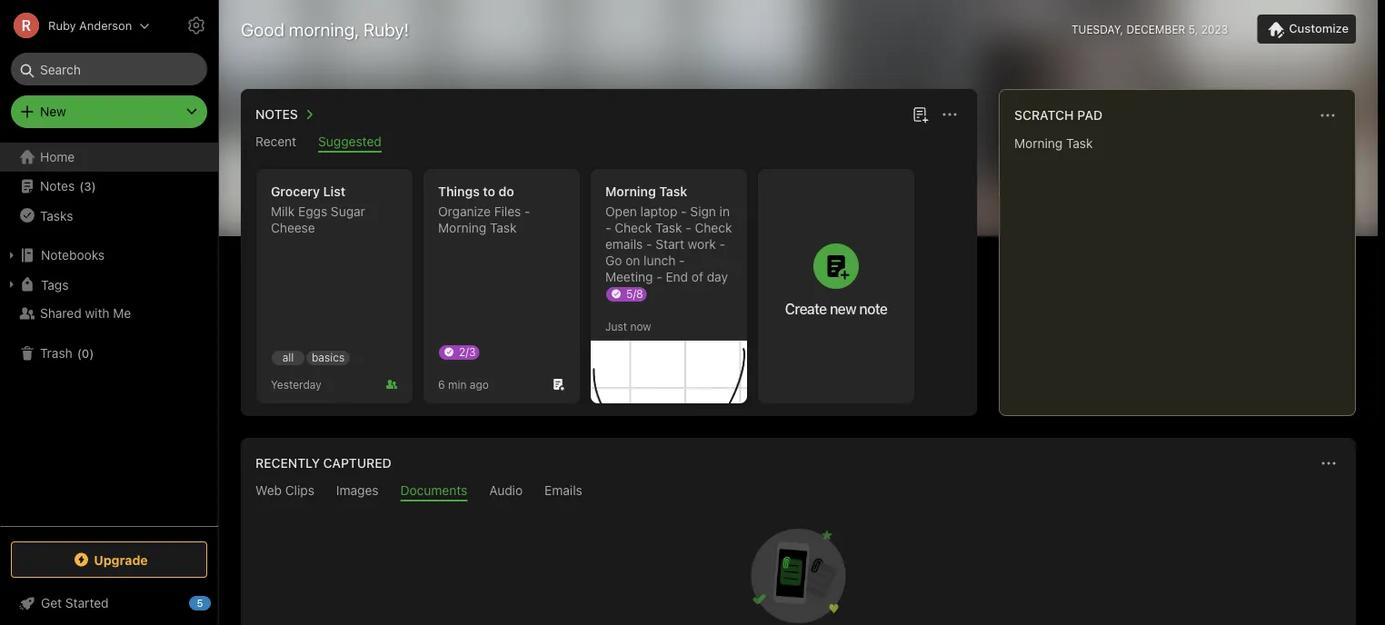 Task type: locate. For each thing, give the bounding box(es) containing it.
more actions field for recently captured
[[1317, 451, 1342, 476]]

recently
[[255, 456, 320, 471]]

- inside 'things to do organize files - morning task'
[[525, 204, 531, 219]]

( down home link
[[79, 179, 84, 193]]

notes for notes ( 3 )
[[40, 179, 75, 194]]

morning down 'organize'
[[438, 220, 487, 235]]

notebooks link
[[0, 241, 217, 270]]

5,
[[1189, 23, 1199, 35]]

notes button
[[252, 104, 320, 125]]

task up laptop
[[659, 184, 688, 199]]

- left sign
[[681, 204, 687, 219]]

0
[[82, 347, 89, 360]]

2023
[[1202, 23, 1229, 35]]

customize
[[1290, 22, 1349, 35]]

tasks
[[40, 208, 73, 223]]

1 vertical spatial )
[[89, 347, 94, 360]]

More actions field
[[937, 102, 963, 127], [1316, 103, 1341, 128], [1317, 451, 1342, 476]]

0 vertical spatial )
[[91, 179, 96, 193]]

more actions image
[[1317, 105, 1339, 126], [1318, 453, 1340, 475]]

just now
[[606, 320, 652, 333]]

emails tab
[[545, 483, 583, 502]]

- right files
[[525, 204, 531, 219]]

( inside notes ( 3 )
[[79, 179, 84, 193]]

1 vertical spatial (
[[77, 347, 82, 360]]

tab list containing web clips
[[245, 483, 1353, 502]]

new
[[830, 300, 856, 317]]

note
[[860, 300, 888, 317]]

me
[[113, 306, 131, 321]]

suggested
[[318, 134, 382, 149]]

audio
[[489, 483, 523, 498]]

) inside notes ( 3 )
[[91, 179, 96, 193]]

1 vertical spatial tab list
[[245, 483, 1353, 502]]

( inside trash ( 0 )
[[77, 347, 82, 360]]

tab list containing recent
[[245, 134, 974, 153]]

None search field
[[24, 53, 195, 85]]

- up the "work" at the top
[[686, 220, 692, 235]]

tuesday, december 5, 2023
[[1072, 23, 1229, 35]]

- down open
[[606, 220, 611, 235]]

morning inside 'things to do organize files - morning task'
[[438, 220, 487, 235]]

create new note button
[[758, 169, 915, 404]]

shared
[[40, 306, 82, 321]]

all
[[282, 351, 294, 364]]

open
[[606, 204, 637, 219]]

) down home link
[[91, 179, 96, 193]]

new
[[40, 104, 66, 119]]

Start writing… text field
[[1015, 135, 1355, 401]]

home link
[[0, 143, 218, 172]]

cheese
[[271, 220, 315, 235]]

)
[[91, 179, 96, 193], [89, 347, 94, 360]]

1 vertical spatial notes
[[40, 179, 75, 194]]

scratch pad button
[[1011, 105, 1103, 126]]

trash ( 0 )
[[40, 346, 94, 361]]

create
[[785, 300, 827, 317]]

tree
[[0, 143, 218, 526]]

things to do organize files - morning task
[[438, 184, 531, 235]]

2 tab list from the top
[[245, 483, 1353, 502]]

) right trash
[[89, 347, 94, 360]]

0 horizontal spatial morning
[[438, 220, 487, 235]]

1 vertical spatial morning
[[438, 220, 487, 235]]

on
[[626, 253, 640, 268]]

milk
[[271, 204, 295, 219]]

1 horizontal spatial notes
[[255, 107, 298, 122]]

0 horizontal spatial check
[[615, 220, 652, 235]]

) for trash
[[89, 347, 94, 360]]

lunch
[[644, 253, 676, 268]]

expand tags image
[[5, 277, 19, 292]]

Search text field
[[24, 53, 195, 85]]

check up emails
[[615, 220, 652, 235]]

check down sign
[[695, 220, 732, 235]]

0 vertical spatial notes
[[255, 107, 298, 122]]

scratch
[[1015, 108, 1074, 123]]

notebooks
[[41, 248, 105, 263]]

1 horizontal spatial morning
[[606, 184, 656, 199]]

yesterday
[[271, 378, 322, 391]]

(
[[79, 179, 84, 193], [77, 347, 82, 360]]

1 tab list from the top
[[245, 134, 974, 153]]

do
[[499, 184, 514, 199]]

check
[[615, 220, 652, 235], [695, 220, 732, 235]]

task
[[659, 184, 688, 199], [490, 220, 517, 235], [656, 220, 682, 235]]

1 horizontal spatial check
[[695, 220, 732, 235]]

scratch pad
[[1015, 108, 1103, 123]]

( right trash
[[77, 347, 82, 360]]

notes inside tree
[[40, 179, 75, 194]]

5/8
[[626, 287, 643, 300]]

sugar
[[331, 204, 365, 219]]

0 vertical spatial more actions image
[[1317, 105, 1339, 126]]

1 check from the left
[[615, 220, 652, 235]]

notes up recent at top
[[255, 107, 298, 122]]

just
[[606, 320, 627, 333]]

work
[[688, 237, 716, 252]]

ruby!
[[364, 18, 409, 40]]

images tab
[[336, 483, 379, 502]]

0 vertical spatial morning
[[606, 184, 656, 199]]

settings image
[[185, 15, 207, 36]]

tasks button
[[0, 201, 217, 230]]

more actions image for recently captured
[[1318, 453, 1340, 475]]

0 vertical spatial (
[[79, 179, 84, 193]]

) inside trash ( 0 )
[[89, 347, 94, 360]]

home
[[40, 150, 75, 165]]

good morning, ruby!
[[241, 18, 409, 40]]

morning up open
[[606, 184, 656, 199]]

notes
[[255, 107, 298, 122], [40, 179, 75, 194]]

basics
[[312, 351, 345, 364]]

2/3
[[459, 345, 476, 358]]

laptop
[[641, 204, 678, 219]]

recent
[[255, 134, 297, 149]]

emails
[[545, 483, 583, 498]]

-
[[525, 204, 531, 219], [681, 204, 687, 219], [606, 220, 611, 235], [686, 220, 692, 235], [647, 237, 652, 252], [720, 237, 726, 252], [679, 253, 685, 268], [657, 270, 663, 285]]

1 vertical spatial more actions image
[[1318, 453, 1340, 475]]

notes down home
[[40, 179, 75, 194]]

- up end
[[679, 253, 685, 268]]

notes inside button
[[255, 107, 298, 122]]

pad
[[1078, 108, 1103, 123]]

morning
[[606, 184, 656, 199], [438, 220, 487, 235]]

ruby
[[48, 19, 76, 32]]

0 horizontal spatial notes
[[40, 179, 75, 194]]

morning inside morning task open laptop - sign in - check task - check emails - start work - go on lunch - meeting - end of day
[[606, 184, 656, 199]]

web
[[255, 483, 282, 498]]

tab list
[[245, 134, 974, 153], [245, 483, 1353, 502]]

task down files
[[490, 220, 517, 235]]

0 vertical spatial tab list
[[245, 134, 974, 153]]

morning task open laptop - sign in - check task - check emails - start work - go on lunch - meeting - end of day
[[606, 184, 732, 285]]



Task type: describe. For each thing, give the bounding box(es) containing it.
suggested tab panel
[[241, 153, 977, 416]]

eggs
[[298, 204, 327, 219]]

2 check from the left
[[695, 220, 732, 235]]

documents
[[401, 483, 468, 498]]

5
[[197, 598, 203, 610]]

- down lunch
[[657, 270, 663, 285]]

get
[[41, 596, 62, 611]]

thumbnail image
[[591, 341, 747, 404]]

trash
[[40, 346, 72, 361]]

grocery
[[271, 184, 320, 199]]

audio tab
[[489, 483, 523, 502]]

things
[[438, 184, 480, 199]]

shared with me link
[[0, 299, 217, 328]]

min
[[448, 378, 467, 391]]

tab list for notes
[[245, 134, 974, 153]]

meeting
[[606, 270, 653, 285]]

create new note
[[785, 300, 888, 317]]

to
[[483, 184, 496, 199]]

( for trash
[[77, 347, 82, 360]]

grocery list milk eggs sugar cheese
[[271, 184, 365, 235]]

upgrade button
[[11, 542, 207, 578]]

upgrade
[[94, 553, 148, 568]]

suggested tab
[[318, 134, 382, 153]]

start
[[656, 237, 685, 252]]

3
[[84, 179, 91, 193]]

files
[[494, 204, 521, 219]]

get started
[[41, 596, 109, 611]]

ruby anderson
[[48, 19, 132, 32]]

of
[[692, 270, 704, 285]]

recent tab
[[255, 134, 297, 153]]

more actions image for scratch pad
[[1317, 105, 1339, 126]]

end
[[666, 270, 688, 285]]

tags
[[41, 277, 69, 292]]

started
[[65, 596, 109, 611]]

good
[[241, 18, 285, 40]]

more actions field for scratch pad
[[1316, 103, 1341, 128]]

go
[[606, 253, 622, 268]]

ago
[[470, 378, 489, 391]]

notes ( 3 )
[[40, 179, 96, 194]]

morning,
[[289, 18, 359, 40]]

in
[[720, 204, 730, 219]]

web clips tab
[[255, 483, 315, 502]]

recently captured button
[[252, 453, 392, 475]]

list
[[323, 184, 346, 199]]

with
[[85, 306, 110, 321]]

documents tab
[[401, 483, 468, 502]]

6
[[438, 378, 445, 391]]

click to collapse image
[[211, 592, 225, 614]]

day
[[707, 270, 728, 285]]

task inside 'things to do organize files - morning task'
[[490, 220, 517, 235]]

organize
[[438, 204, 491, 219]]

images
[[336, 483, 379, 498]]

shared with me
[[40, 306, 131, 321]]

tree containing home
[[0, 143, 218, 526]]

customize button
[[1258, 15, 1357, 44]]

expand notebooks image
[[5, 248, 19, 263]]

now
[[630, 320, 652, 333]]

emails
[[606, 237, 643, 252]]

more actions image
[[939, 104, 961, 125]]

sign
[[690, 204, 716, 219]]

- right the "work" at the top
[[720, 237, 726, 252]]

clips
[[285, 483, 315, 498]]

web clips
[[255, 483, 315, 498]]

( for notes
[[79, 179, 84, 193]]

tuesday,
[[1072, 23, 1124, 35]]

task up start
[[656, 220, 682, 235]]

new button
[[11, 95, 207, 128]]

- up lunch
[[647, 237, 652, 252]]

notes for notes
[[255, 107, 298, 122]]

tab list for recently captured
[[245, 483, 1353, 502]]

Help and Learning task checklist field
[[0, 589, 218, 618]]

tags button
[[0, 270, 217, 299]]

Account field
[[0, 7, 150, 44]]

captured
[[323, 456, 392, 471]]

anderson
[[79, 19, 132, 32]]

recently captured
[[255, 456, 392, 471]]

documents tab panel
[[241, 502, 1357, 626]]

6 min ago
[[438, 378, 489, 391]]

) for notes
[[91, 179, 96, 193]]

december
[[1127, 23, 1186, 35]]



Task type: vqa. For each thing, say whether or not it's contained in the screenshot.
Recently Captured 'button'
yes



